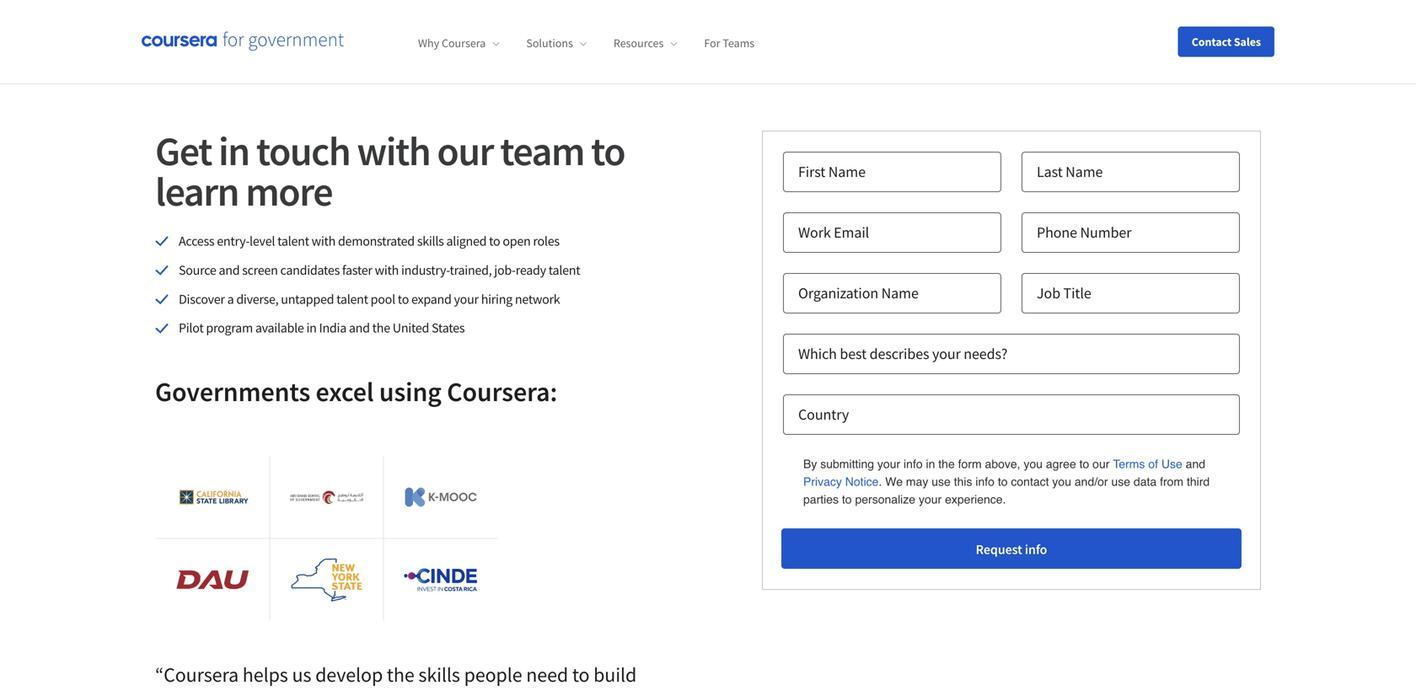 Task type: locate. For each thing, give the bounding box(es) containing it.
in left the india
[[307, 320, 317, 337]]

why
[[418, 36, 439, 51]]

the
[[372, 320, 390, 337], [939, 457, 955, 471], [387, 662, 415, 688]]

a left bright
[[155, 689, 165, 692]]

coursera right why
[[442, 36, 486, 51]]

0 horizontal spatial info
[[904, 457, 923, 471]]

2 vertical spatial the
[[387, 662, 415, 688]]

pool
[[371, 291, 395, 308]]

0 horizontal spatial our
[[437, 126, 493, 176]]

program
[[206, 320, 253, 337]]

1 horizontal spatial you
[[1053, 475, 1072, 489]]

you down agree to
[[1053, 475, 1072, 489]]

why coursera
[[418, 36, 486, 51]]

submitting
[[821, 457, 875, 471]]

2 vertical spatial talent
[[337, 291, 368, 308]]

1 horizontal spatial talent
[[337, 291, 368, 308]]

Job Title text field
[[1022, 273, 1240, 314]]

to left 'open'
[[489, 233, 500, 250]]

in inside get in touch with our team to learn more
[[219, 126, 249, 176]]

and inside coursera helps us develop the skills people need to build a bright future and become highly competitive in th
[[279, 689, 311, 692]]

the up highly
[[387, 662, 415, 688]]

info up experience.
[[976, 475, 995, 489]]

0 vertical spatial our
[[437, 126, 493, 176]]

to right the pool
[[398, 291, 409, 308]]

organization
[[799, 284, 879, 303]]

need
[[526, 662, 568, 688]]

aligned
[[447, 233, 487, 250]]

become
[[315, 689, 383, 692]]

untapped
[[281, 291, 334, 308]]

privacy notice
[[804, 475, 879, 489]]

agree to
[[1046, 457, 1090, 471]]

1 use from the left
[[932, 475, 951, 489]]

and up third
[[1186, 457, 1206, 471]]

experience.
[[945, 493, 1006, 506]]

1 horizontal spatial coursera
[[442, 36, 486, 51]]

abu dhabi school of government image
[[290, 491, 363, 504]]

to
[[591, 126, 625, 176], [489, 233, 500, 250], [398, 291, 409, 308], [998, 475, 1008, 489], [842, 493, 852, 506], [572, 662, 590, 688]]

country
[[799, 405, 849, 424]]

0 horizontal spatial name
[[829, 162, 866, 181]]

which
[[799, 344, 837, 363]]

by submitting your info in the form above, you agree to our terms of use and privacy notice
[[804, 457, 1209, 489]]

your up ". we" at the bottom of page
[[878, 457, 901, 471]]

1 horizontal spatial use
[[1112, 475, 1131, 489]]

2 horizontal spatial info
[[1025, 541, 1048, 558]]

0 vertical spatial talent
[[277, 233, 309, 250]]

may
[[906, 475, 929, 489]]

your inside . we may use this info to contact you and/or use data from third parties to personalize your experience.
[[919, 493, 942, 506]]

skills up highly
[[419, 662, 460, 688]]

our left team
[[437, 126, 493, 176]]

your inside by submitting your info in the form above, you agree to our terms of use and privacy notice
[[878, 457, 901, 471]]

0 vertical spatial you
[[1024, 457, 1043, 471]]

skills up industry-
[[417, 233, 444, 250]]

in down need
[[546, 689, 561, 692]]

to right team
[[591, 126, 625, 176]]

1 vertical spatial our
[[1093, 457, 1110, 471]]

0 vertical spatial coursera
[[442, 36, 486, 51]]

teams
[[723, 36, 755, 51]]

coursera helps us develop the skills people need to build a bright future and become highly competitive in th
[[155, 662, 637, 692]]

skills inside coursera helps us develop the skills people need to build a bright future and become highly competitive in th
[[419, 662, 460, 688]]

info inside by submitting your info in the form above, you agree to our terms of use and privacy notice
[[904, 457, 923, 471]]

coursera for government image
[[142, 32, 344, 52]]

using
[[379, 375, 442, 409]]

talent right level
[[277, 233, 309, 250]]

1 vertical spatial skills
[[419, 662, 460, 688]]

solutions link
[[527, 36, 587, 51]]

talent right ready
[[549, 262, 581, 279]]

name right first
[[829, 162, 866, 181]]

governments excel using coursera:
[[155, 375, 558, 409]]

0 vertical spatial skills
[[417, 233, 444, 250]]

info up may in the right bottom of the page
[[904, 457, 923, 471]]

Work Email email field
[[783, 213, 1002, 253]]

first name
[[799, 162, 866, 181]]

by
[[804, 457, 817, 471]]

contact sales
[[1192, 34, 1262, 49]]

contact
[[1011, 475, 1050, 489]]

job-
[[494, 262, 516, 279]]

coursera
[[442, 36, 486, 51], [164, 662, 239, 688]]

touch
[[256, 126, 350, 176]]

name for organization name
[[882, 284, 919, 303]]

our
[[437, 126, 493, 176], [1093, 457, 1110, 471]]

sales
[[1234, 34, 1262, 49]]

in up may in the right bottom of the page
[[926, 457, 936, 471]]

1 vertical spatial coursera
[[164, 662, 239, 688]]

you
[[1024, 457, 1043, 471], [1053, 475, 1072, 489]]

our up and/or
[[1093, 457, 1110, 471]]

talent
[[277, 233, 309, 250], [549, 262, 581, 279], [337, 291, 368, 308]]

0 horizontal spatial a
[[155, 689, 165, 692]]

2 vertical spatial info
[[1025, 541, 1048, 558]]

the down the pool
[[372, 320, 390, 337]]

Last Name text field
[[1022, 152, 1240, 192]]

0 horizontal spatial coursera
[[164, 662, 239, 688]]

in right get
[[219, 126, 249, 176]]

a left diverse,
[[227, 291, 234, 308]]

in inside coursera helps us develop the skills people need to build a bright future and become highly competitive in th
[[546, 689, 561, 692]]

0 horizontal spatial you
[[1024, 457, 1043, 471]]

network
[[515, 291, 560, 308]]

from
[[1160, 475, 1184, 489]]

talent down faster
[[337, 291, 368, 308]]

use down terms of
[[1112, 475, 1131, 489]]

organization name
[[799, 284, 919, 303]]

1 vertical spatial info
[[976, 475, 995, 489]]

you inside by submitting your info in the form above, you agree to our terms of use and privacy notice
[[1024, 457, 1043, 471]]

the left form
[[939, 457, 955, 471]]

request info button
[[782, 529, 1242, 569]]

a
[[227, 291, 234, 308], [155, 689, 165, 692]]

0 vertical spatial info
[[904, 457, 923, 471]]

data
[[1134, 475, 1157, 489]]

first
[[799, 162, 826, 181]]

info right request
[[1025, 541, 1048, 558]]

you up contact
[[1024, 457, 1043, 471]]

1 horizontal spatial info
[[976, 475, 995, 489]]

use left the this
[[932, 475, 951, 489]]

your down may in the right bottom of the page
[[919, 493, 942, 506]]

1 horizontal spatial name
[[882, 284, 919, 303]]

1 vertical spatial the
[[939, 457, 955, 471]]

discover
[[179, 291, 225, 308]]

0 horizontal spatial talent
[[277, 233, 309, 250]]

our inside get in touch with our team to learn more
[[437, 126, 493, 176]]

united
[[393, 320, 429, 337]]

your down 'trained,'
[[454, 291, 479, 308]]

First Name text field
[[783, 152, 1002, 192]]

industry-
[[401, 262, 450, 279]]

entry-
[[217, 233, 250, 250]]

name up describes
[[882, 284, 919, 303]]

available
[[255, 320, 304, 337]]

name
[[829, 162, 866, 181], [1066, 162, 1103, 181], [882, 284, 919, 303]]

use
[[932, 475, 951, 489], [1112, 475, 1131, 489]]

excel
[[316, 375, 374, 409]]

info
[[904, 457, 923, 471], [976, 475, 995, 489], [1025, 541, 1048, 558]]

1 vertical spatial you
[[1053, 475, 1072, 489]]

1 vertical spatial a
[[155, 689, 165, 692]]

email
[[834, 223, 870, 242]]

your left 'needs?'
[[933, 344, 961, 363]]

and down entry-
[[219, 262, 240, 279]]

k mooc image
[[405, 488, 477, 508]]

personalize
[[856, 493, 916, 506]]

0 vertical spatial the
[[372, 320, 390, 337]]

and right the india
[[349, 320, 370, 337]]

2 horizontal spatial name
[[1066, 162, 1103, 181]]

and
[[219, 262, 240, 279], [349, 320, 370, 337], [1186, 457, 1206, 471], [279, 689, 311, 692]]

request info
[[976, 541, 1048, 558]]

1 horizontal spatial our
[[1093, 457, 1110, 471]]

screen
[[242, 262, 278, 279]]

open
[[503, 233, 531, 250]]

trained,
[[450, 262, 492, 279]]

and down us
[[279, 689, 311, 692]]

new york state image
[[290, 556, 363, 605]]

to inside coursera helps us develop the skills people need to build a bright future and become highly competitive in th
[[572, 662, 590, 688]]

0 vertical spatial with
[[357, 126, 430, 176]]

source and screen candidates faster with industry-trained, job-ready talent
[[179, 262, 581, 279]]

name right last
[[1066, 162, 1103, 181]]

diverse,
[[236, 291, 279, 308]]

to right need
[[572, 662, 590, 688]]

0 vertical spatial a
[[227, 291, 234, 308]]

faster
[[342, 262, 372, 279]]

and/or
[[1075, 475, 1109, 489]]

1 vertical spatial talent
[[549, 262, 581, 279]]

coursera up bright
[[164, 662, 239, 688]]

0 horizontal spatial use
[[932, 475, 951, 489]]



Task type: describe. For each thing, give the bounding box(es) containing it.
develop
[[315, 662, 383, 688]]

access
[[179, 233, 214, 250]]

why coursera link
[[418, 36, 500, 51]]

1 horizontal spatial a
[[227, 291, 234, 308]]

and inside by submitting your info in the form above, you agree to our terms of use and privacy notice
[[1186, 457, 1206, 471]]

terms of use link
[[1113, 455, 1183, 473]]

level
[[250, 233, 275, 250]]

get
[[155, 126, 212, 176]]

build
[[594, 662, 637, 688]]

number
[[1081, 223, 1132, 242]]

name for last name
[[1066, 162, 1103, 181]]

pilot
[[179, 320, 204, 337]]

india
[[319, 320, 347, 337]]

learn
[[155, 166, 239, 217]]

last name
[[1037, 162, 1103, 181]]

future
[[224, 689, 275, 692]]

needs?
[[964, 344, 1008, 363]]

resources
[[614, 36, 664, 51]]

Organization Name text field
[[783, 273, 1002, 314]]

you inside . we may use this info to contact you and/or use data from third parties to personalize your experience.
[[1053, 475, 1072, 489]]

resources link
[[614, 36, 677, 51]]

use
[[1162, 457, 1183, 471]]

discover a diverse, untapped talent pool to expand your hiring network
[[179, 291, 560, 308]]

1 vertical spatial with
[[312, 233, 336, 250]]

us
[[292, 662, 312, 688]]

defense acquisition university (dau) image
[[176, 571, 249, 590]]

work email
[[799, 223, 870, 242]]

cinde costa rica image
[[405, 569, 477, 592]]

our inside by submitting your info in the form above, you agree to our terms of use and privacy notice
[[1093, 457, 1110, 471]]

the inside by submitting your info in the form above, you agree to our terms of use and privacy notice
[[939, 457, 955, 471]]

2 use from the left
[[1112, 475, 1131, 489]]

which best describes your needs?
[[799, 344, 1008, 363]]

to down "privacy notice" link
[[842, 493, 852, 506]]

name for first name
[[829, 162, 866, 181]]

candidates
[[280, 262, 340, 279]]

. we may use this info to contact you and/or use data from third parties to personalize your experience.
[[804, 475, 1210, 506]]

states
[[432, 320, 465, 337]]

coursera:
[[447, 375, 558, 409]]

bright
[[169, 689, 220, 692]]

parties
[[804, 493, 839, 506]]

privacy notice link
[[804, 473, 879, 491]]

title
[[1064, 284, 1092, 303]]

access entry-level talent with demonstrated skills aligned to open roles
[[179, 233, 560, 250]]

this
[[954, 475, 973, 489]]

for teams
[[704, 36, 755, 51]]

2 vertical spatial with
[[375, 262, 399, 279]]

solutions
[[527, 36, 573, 51]]

to inside get in touch with our team to learn more
[[591, 126, 625, 176]]

request
[[976, 541, 1023, 558]]

roles
[[533, 233, 560, 250]]

competitive
[[442, 689, 542, 692]]

third
[[1187, 475, 1210, 489]]

Phone Number telephone field
[[1022, 213, 1240, 253]]

phone number
[[1037, 223, 1132, 242]]

expand
[[412, 291, 452, 308]]

contact sales button
[[1179, 27, 1275, 57]]

for
[[704, 36, 721, 51]]

with inside get in touch with our team to learn more
[[357, 126, 430, 176]]

info inside . we may use this info to contact you and/or use data from third parties to personalize your experience.
[[976, 475, 995, 489]]

above,
[[985, 457, 1021, 471]]

helps
[[243, 662, 288, 688]]

team
[[500, 126, 584, 176]]

get in touch with our team to learn more
[[155, 126, 625, 217]]

a inside coursera helps us develop the skills people need to build a bright future and become highly competitive in th
[[155, 689, 165, 692]]

in inside by submitting your info in the form above, you agree to our terms of use and privacy notice
[[926, 457, 936, 471]]

more
[[246, 166, 332, 217]]

highly
[[387, 689, 438, 692]]

. we
[[879, 475, 903, 489]]

demonstrated
[[338, 233, 415, 250]]

info inside button
[[1025, 541, 1048, 558]]

pilot program available in india and the united states
[[179, 320, 465, 337]]

2 horizontal spatial talent
[[549, 262, 581, 279]]

last
[[1037, 162, 1063, 181]]

hiring
[[481, 291, 513, 308]]

the inside coursera helps us develop the skills people need to build a bright future and become highly competitive in th
[[387, 662, 415, 688]]

form
[[959, 457, 982, 471]]

job title
[[1037, 284, 1092, 303]]

source
[[179, 262, 216, 279]]

to down above,
[[998, 475, 1008, 489]]

job
[[1037, 284, 1061, 303]]

best
[[840, 344, 867, 363]]

contact
[[1192, 34, 1232, 49]]

describes
[[870, 344, 930, 363]]

for teams link
[[704, 36, 755, 51]]

coursera inside coursera helps us develop the skills people need to build a bright future and become highly competitive in th
[[164, 662, 239, 688]]

terms of
[[1113, 457, 1159, 471]]

people
[[464, 662, 522, 688]]

california state library image
[[176, 487, 249, 508]]

ready
[[516, 262, 546, 279]]



Task type: vqa. For each thing, say whether or not it's contained in the screenshot.
'Source and screen candidates faster with industry-trained, job-ready talent'
yes



